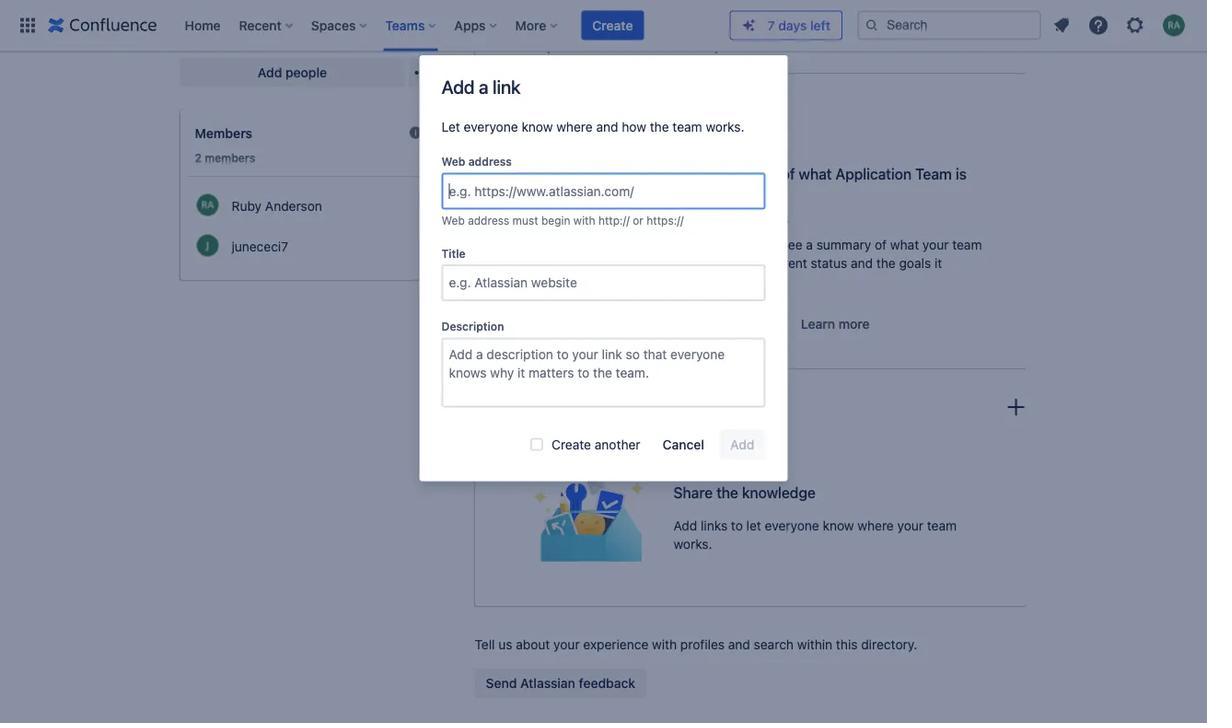 Task type: locate. For each thing, give the bounding box(es) containing it.
1 horizontal spatial what
[[891, 237, 920, 253]]

1 vertical spatial your
[[898, 518, 924, 534]]

know inside add links to let everyone know where your team works.
[[823, 518, 855, 534]]

add up let
[[442, 76, 475, 97]]

add
[[258, 65, 282, 80], [442, 76, 475, 97], [674, 518, 698, 534]]

this right within
[[837, 637, 858, 653]]

0 vertical spatial address
[[469, 155, 512, 168]]

address for web address must begin with http:// or https://
[[468, 214, 510, 227]]

1 horizontal spatial add
[[442, 76, 475, 97]]

status inside see the status of what application team is working on
[[736, 165, 778, 183]]

address left must
[[468, 214, 510, 227]]

1 address from the top
[[469, 155, 512, 168]]

2 horizontal spatial and
[[851, 256, 874, 271]]

this
[[673, 42, 690, 54], [837, 637, 858, 653]]

0 vertical spatial team
[[673, 119, 703, 135]]

0 vertical spatial application
[[276, 0, 342, 16]]

status
[[736, 165, 778, 183], [811, 256, 848, 271]]

create up you
[[593, 18, 633, 33]]

add left people
[[258, 65, 282, 80]]

what inside help teammates see a summary of what your team works on, the current status and the goals it contributes to.
[[891, 237, 920, 253]]

2 web from the top
[[442, 214, 465, 227]]

application inside welcome to the application team, we are trying to find the right applicant.
[[276, 0, 342, 16]]

works. down links
[[674, 537, 713, 552]]

application inside see the status of what application team is working on
[[836, 165, 912, 183]]

0 vertical spatial where
[[557, 119, 593, 135]]

on
[[739, 184, 756, 201]]

getting
[[528, 24, 572, 40]]

goals
[[900, 256, 932, 271]]

1 vertical spatial status
[[811, 256, 848, 271]]

application up powered by atlas link
[[836, 165, 912, 183]]

and inside "add a link" dialog
[[597, 119, 619, 135]]

how
[[622, 119, 647, 135]]

0 vertical spatial status
[[736, 165, 778, 183]]

application up right
[[276, 0, 342, 16]]

0 horizontal spatial where
[[557, 119, 593, 135]]

2 vertical spatial your
[[554, 637, 580, 653]]

atlas image
[[681, 212, 696, 226]]

the up working
[[711, 165, 733, 183]]

0 horizontal spatial this
[[673, 42, 690, 54]]

status down summary
[[811, 256, 848, 271]]

the left goals
[[877, 256, 896, 271]]

web
[[442, 155, 466, 168], [442, 214, 465, 227]]

add a link
[[442, 76, 521, 97]]

0 horizontal spatial create
[[552, 437, 592, 452]]

contributing to
[[475, 103, 579, 120]]

atlassian
[[521, 676, 576, 691]]

web up title
[[442, 214, 465, 227]]

0 vertical spatial with
[[574, 214, 596, 227]]

1 vertical spatial team
[[953, 237, 983, 253]]

help
[[681, 237, 709, 253]]

contributing
[[475, 103, 562, 120]]

1 vertical spatial everyone
[[765, 518, 820, 534]]

of up atlas
[[782, 165, 796, 183]]

create
[[593, 18, 633, 33], [552, 437, 592, 452]]

add for add links to let everyone know where your team works.
[[674, 518, 698, 534]]

0 vertical spatial and
[[597, 119, 619, 135]]

1 vertical spatial with
[[652, 637, 677, 653]]

ruby anderson
[[528, 42, 602, 54]]

to left find on the left top
[[218, 19, 229, 34]]

of
[[782, 165, 796, 183], [875, 237, 887, 253]]

the down teammates
[[742, 256, 761, 271]]

1 vertical spatial what
[[891, 237, 920, 253]]

find
[[233, 19, 255, 34]]

status up on
[[736, 165, 778, 183]]

welcome to the application team, we are trying to find the right applicant.
[[180, 0, 423, 34]]

0 vertical spatial create
[[593, 18, 633, 33]]

0 horizontal spatial everyone
[[464, 119, 518, 135]]

your inside help teammates see a summary of what your team works on, the current status and the goals it contributes to.
[[923, 237, 949, 253]]

2 horizontal spatial add
[[674, 518, 698, 534]]

and left how
[[597, 119, 619, 135]]

this down confluence
[[673, 42, 690, 54]]

a right see
[[807, 237, 813, 253]]

team inside help teammates see a summary of what your team works on, the current status and the goals it contributes to.
[[953, 237, 983, 253]]

and down summary
[[851, 256, 874, 271]]

powered by atlas
[[700, 212, 789, 225]]

1 vertical spatial web
[[442, 214, 465, 227]]

1 horizontal spatial everyone
[[765, 518, 820, 534]]

and
[[597, 119, 619, 135], [851, 256, 874, 271], [729, 637, 751, 653]]

where inside add links to let everyone know where your team works.
[[858, 518, 894, 534]]

web address must begin with http:// or https://
[[442, 214, 684, 227]]

1 vertical spatial address
[[468, 214, 510, 227]]

your
[[923, 237, 949, 253], [898, 518, 924, 534], [554, 637, 580, 653]]

a left the link
[[479, 76, 489, 97]]

0 horizontal spatial add
[[258, 65, 282, 80]]

working
[[681, 184, 735, 201]]

2 address from the top
[[468, 214, 510, 227]]

with inside "add a link" dialog
[[574, 214, 596, 227]]

0 vertical spatial a
[[479, 76, 489, 97]]

address
[[469, 155, 512, 168], [468, 214, 510, 227]]

0 horizontal spatial a
[[479, 76, 489, 97]]

works. up see
[[706, 119, 745, 135]]

your inside add links to let everyone know where your team works.
[[898, 518, 924, 534]]

see
[[782, 237, 803, 253]]

powered
[[700, 212, 745, 225]]

and left search
[[729, 637, 751, 653]]

you created this today
[[612, 42, 720, 54]]

team for add links to let everyone know where your team works.
[[928, 518, 957, 534]]

0 horizontal spatial know
[[522, 119, 553, 135]]

what
[[799, 165, 832, 183], [891, 237, 920, 253]]

send
[[486, 676, 517, 691]]

1 vertical spatial and
[[851, 256, 874, 271]]

a inside help teammates see a summary of what your team works on, the current status and the goals it contributes to.
[[807, 237, 813, 253]]

add inside button
[[258, 65, 282, 80]]

profiles
[[681, 637, 725, 653]]

banner
[[0, 0, 1208, 52]]

to left let
[[731, 518, 743, 534]]

we
[[384, 0, 401, 16]]

team
[[673, 119, 703, 135], [953, 237, 983, 253], [928, 518, 957, 534]]

everyone down knowledge
[[765, 518, 820, 534]]

0 vertical spatial what
[[799, 165, 832, 183]]

send atlassian feedback
[[486, 676, 636, 691]]

0 horizontal spatial what
[[799, 165, 832, 183]]

everyone up web address
[[464, 119, 518, 135]]

the inside see the status of what application team is working on
[[711, 165, 733, 183]]

by
[[748, 212, 760, 225]]

the
[[253, 0, 272, 16], [259, 19, 278, 34], [650, 119, 669, 135], [711, 165, 733, 183], [742, 256, 761, 271], [877, 256, 896, 271], [717, 484, 739, 502]]

of right summary
[[875, 237, 887, 253]]

1 vertical spatial works.
[[674, 537, 713, 552]]

1 horizontal spatial with
[[652, 637, 677, 653]]

with right begin
[[574, 214, 596, 227]]

1 vertical spatial where
[[858, 518, 894, 534]]

1 vertical spatial know
[[823, 518, 855, 534]]

1 horizontal spatial where
[[858, 518, 894, 534]]

let
[[747, 518, 762, 534]]

confluence image
[[48, 14, 157, 36], [48, 14, 157, 36]]

1 horizontal spatial this
[[837, 637, 858, 653]]

created
[[633, 42, 670, 54]]

us
[[499, 637, 513, 653]]

web address
[[442, 155, 512, 168]]

create inside create link
[[593, 18, 633, 33]]

where
[[557, 119, 593, 135], [858, 518, 894, 534]]

the up find on the left top
[[253, 0, 272, 16]]

the right find on the left top
[[259, 19, 278, 34]]

Title field
[[444, 266, 764, 299]]

experience
[[584, 637, 649, 653]]

0 vertical spatial of
[[782, 165, 796, 183]]

0 vertical spatial everyone
[[464, 119, 518, 135]]

links
[[701, 518, 728, 534]]

0 vertical spatial works.
[[706, 119, 745, 135]]

2 vertical spatial team
[[928, 518, 957, 534]]

add inside add links to let everyone know where your team works.
[[674, 518, 698, 534]]

0 horizontal spatial of
[[782, 165, 796, 183]]

1 horizontal spatial create
[[593, 18, 633, 33]]

everyone inside "add a link" dialog
[[464, 119, 518, 135]]

create inside "add a link" dialog
[[552, 437, 592, 452]]

1 horizontal spatial a
[[807, 237, 813, 253]]

description
[[442, 320, 504, 333]]

web down let
[[442, 155, 466, 168]]

0 vertical spatial your
[[923, 237, 949, 253]]

add left links
[[674, 518, 698, 534]]

what up goals
[[891, 237, 920, 253]]

add inside dialog
[[442, 76, 475, 97]]

1 horizontal spatial status
[[811, 256, 848, 271]]

1 horizontal spatial of
[[875, 237, 887, 253]]

1 horizontal spatial know
[[823, 518, 855, 534]]

0 horizontal spatial application
[[276, 0, 342, 16]]

0 horizontal spatial and
[[597, 119, 619, 135]]

0 vertical spatial know
[[522, 119, 553, 135]]

1 vertical spatial create
[[552, 437, 592, 452]]

the right how
[[650, 119, 669, 135]]

current
[[765, 256, 808, 271]]

help teammates see a summary of what your team works on, the current status and the goals it contributes to.
[[681, 237, 983, 289]]

1 web from the top
[[442, 155, 466, 168]]

title
[[442, 247, 466, 260]]

spaces button
[[306, 11, 374, 40]]

1 vertical spatial a
[[807, 237, 813, 253]]

of inside see the status of what application team is working on
[[782, 165, 796, 183]]

1 horizontal spatial and
[[729, 637, 751, 653]]

0 horizontal spatial status
[[736, 165, 778, 183]]

with left profiles
[[652, 637, 677, 653]]

members
[[195, 126, 253, 141]]

address for web address
[[469, 155, 512, 168]]

address down contributing
[[469, 155, 512, 168]]

must
[[513, 214, 539, 227]]

begin
[[542, 214, 571, 227]]

is
[[956, 165, 967, 183]]

team inside add links to let everyone know where your team works.
[[928, 518, 957, 534]]

1 vertical spatial of
[[875, 237, 887, 253]]

application
[[276, 0, 342, 16], [836, 165, 912, 183]]

everyone
[[464, 119, 518, 135], [765, 518, 820, 534]]

what up powered by atlas link
[[799, 165, 832, 183]]

0 horizontal spatial with
[[574, 214, 596, 227]]

the right the "share"
[[717, 484, 739, 502]]

global element
[[11, 0, 730, 51]]

to inside add links to let everyone know where your team works.
[[731, 518, 743, 534]]

0 vertical spatial web
[[442, 155, 466, 168]]

1 horizontal spatial application
[[836, 165, 912, 183]]

create left another
[[552, 437, 592, 452]]

getting started in confluence
[[528, 24, 704, 40]]

know
[[522, 119, 553, 135], [823, 518, 855, 534]]

1 vertical spatial application
[[836, 165, 912, 183]]



Task type: describe. For each thing, give the bounding box(es) containing it.
anderson
[[556, 42, 602, 54]]

learn
[[802, 317, 836, 332]]

let everyone know where and how the team works.
[[442, 119, 745, 135]]

to up find on the left top
[[238, 0, 250, 16]]

web for web address
[[442, 155, 466, 168]]

to.
[[753, 274, 768, 289]]

home
[[185, 18, 221, 33]]

add people button
[[180, 58, 405, 88]]

add people
[[258, 65, 327, 80]]

works. inside add links to let everyone know where your team works.
[[674, 537, 713, 552]]

http://
[[599, 214, 630, 227]]

search
[[754, 637, 794, 653]]

2 vertical spatial and
[[729, 637, 751, 653]]

teammates
[[712, 237, 778, 253]]

within
[[798, 637, 833, 653]]

Description text field
[[442, 338, 766, 408]]

know inside "add a link" dialog
[[522, 119, 553, 135]]

team,
[[345, 0, 381, 16]]

the inside "add a link" dialog
[[650, 119, 669, 135]]

let
[[442, 119, 460, 135]]

apps
[[455, 18, 486, 33]]

2
[[195, 151, 202, 164]]

powered by atlas link
[[681, 211, 998, 227]]

Web address field
[[444, 175, 764, 208]]

in
[[622, 24, 632, 40]]

share
[[674, 484, 713, 502]]

add for add a link
[[442, 76, 475, 97]]

tell us about your experience with profiles and search within this directory.
[[475, 637, 918, 653]]

applicant.
[[312, 19, 369, 34]]

you
[[612, 42, 630, 54]]

cancel
[[663, 437, 705, 452]]

create link
[[582, 11, 644, 40]]

learn more button
[[790, 310, 881, 339]]

everyone inside add links to let everyone know where your team works.
[[765, 518, 820, 534]]

your for what
[[923, 237, 949, 253]]

0 vertical spatial this
[[673, 42, 690, 54]]

about
[[516, 637, 550, 653]]

web for web address must begin with http:// or https://
[[442, 214, 465, 227]]

add link image
[[1006, 396, 1028, 418]]

what inside see the status of what application team is working on
[[799, 165, 832, 183]]

home link
[[179, 11, 226, 40]]

another
[[595, 437, 641, 452]]

members
[[205, 151, 256, 164]]

today
[[693, 42, 720, 54]]

settings icon image
[[1125, 14, 1147, 36]]

right
[[281, 19, 308, 34]]

are
[[404, 0, 423, 16]]

tell
[[475, 637, 495, 653]]

works. inside "add a link" dialog
[[706, 119, 745, 135]]

on,
[[720, 256, 738, 271]]

feedback
[[579, 676, 636, 691]]

contributes
[[681, 274, 749, 289]]

learn more
[[802, 317, 870, 332]]

knowledge
[[742, 484, 816, 502]]

add a link dialog
[[420, 55, 788, 481]]

search image
[[865, 18, 880, 33]]

ruby
[[528, 42, 553, 54]]

team for help teammates see a summary of what your team works on, the current status and the goals it contributes to.
[[953, 237, 983, 253]]

team inside "add a link" dialog
[[673, 119, 703, 135]]

summary
[[817, 237, 872, 253]]

2 members
[[195, 151, 256, 164]]

see the status of what application team is working on
[[681, 165, 967, 201]]

where inside "add a link" dialog
[[557, 119, 593, 135]]

more
[[839, 317, 870, 332]]

links
[[475, 399, 511, 416]]

confluence
[[636, 24, 704, 40]]

add links to let everyone know where your team works.
[[674, 518, 957, 552]]

started
[[576, 24, 618, 40]]

a inside dialog
[[479, 76, 489, 97]]

directory.
[[862, 637, 918, 653]]

trying
[[180, 19, 214, 34]]

create for create another
[[552, 437, 592, 452]]

your for where
[[898, 518, 924, 534]]

cancel button
[[652, 430, 716, 459]]

to right contributing
[[565, 103, 579, 120]]

or
[[633, 214, 644, 227]]

spaces
[[311, 18, 356, 33]]

Search field
[[858, 11, 1042, 40]]

of inside help teammates see a summary of what your team works on, the current status and the goals it contributes to.
[[875, 237, 887, 253]]

status inside help teammates see a summary of what your team works on, the current status and the goals it contributes to.
[[811, 256, 848, 271]]

welcome
[[180, 0, 235, 16]]

create another
[[552, 437, 641, 452]]

share the knowledge
[[674, 484, 816, 502]]

people
[[286, 65, 327, 80]]

1 vertical spatial this
[[837, 637, 858, 653]]

atlas
[[764, 212, 789, 225]]

https://
[[647, 214, 684, 227]]

link
[[493, 76, 521, 97]]

team
[[916, 165, 953, 183]]

it
[[935, 256, 943, 271]]

see
[[681, 165, 707, 183]]

banner containing home
[[0, 0, 1208, 52]]

send atlassian feedback button
[[475, 669, 647, 699]]

works
[[681, 256, 716, 271]]

add for add people
[[258, 65, 282, 80]]

and inside help teammates see a summary of what your team works on, the current status and the goals it contributes to.
[[851, 256, 874, 271]]

create for create
[[593, 18, 633, 33]]



Task type: vqa. For each thing, say whether or not it's contained in the screenshot.
deadline
no



